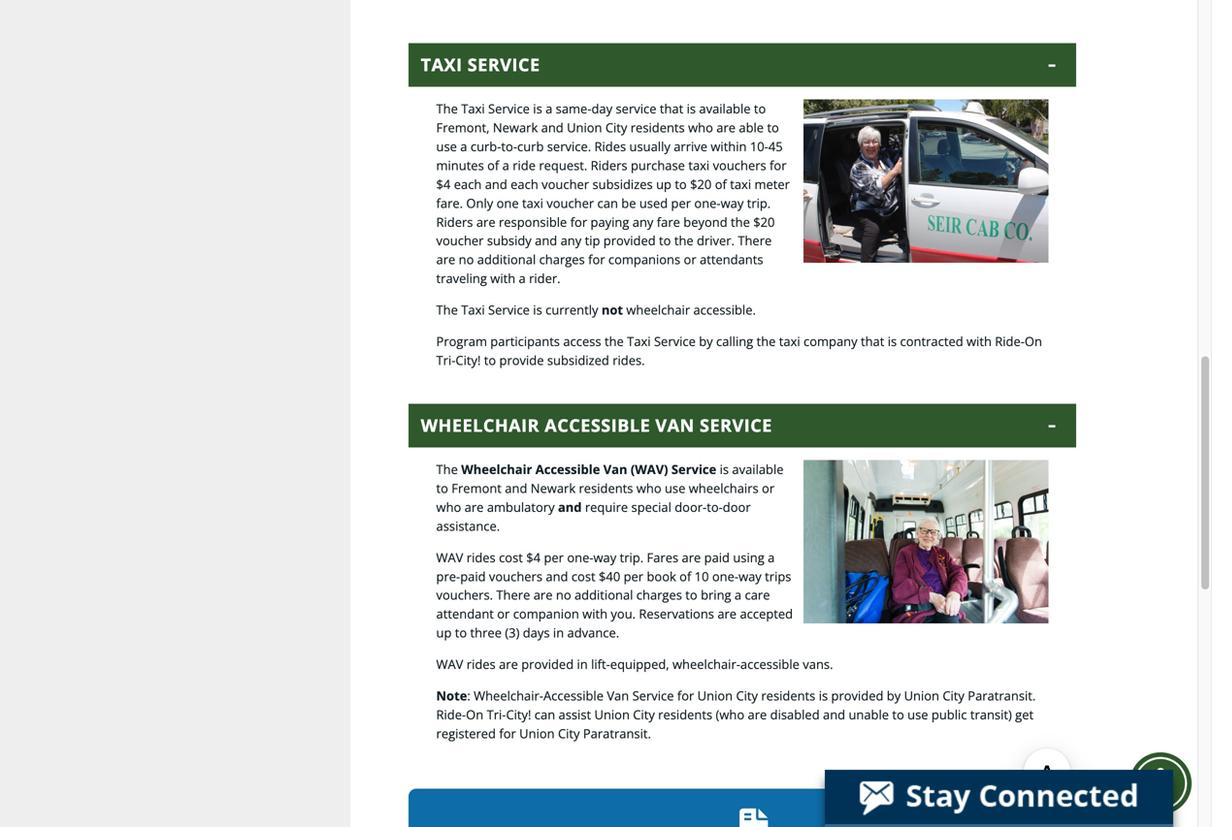 Task type: locate. For each thing, give the bounding box(es) containing it.
use inside the taxi service is a same-day service that is available to fremont, newark and union city residents who are able to use a curb-to-curb service. rides usually arrive within 10-45 minutes of a ride request. riders purchase taxi vouchers for $4 each and each voucher subsidizes up to $20 of taxi meter fare. only one taxi voucher can be used per one-way trip. riders are responsible for paying any fare beyond the $20 voucher subsidy and any tip provided to the driver. there are no additional charges for companions or attendants traveling with a rider.
[[436, 138, 457, 155]]

there up (3)
[[496, 587, 530, 604]]

is left contracted
[[888, 333, 897, 350]]

1 vertical spatial paid
[[460, 568, 486, 585]]

van up (wav)
[[655, 414, 695, 438]]

1 vertical spatial can
[[535, 706, 555, 724]]

the for the wheelchair accessible van (wav) service
[[436, 461, 458, 479]]

0 horizontal spatial vouchers
[[489, 568, 543, 585]]

1 vertical spatial newark
[[531, 480, 576, 497]]

0 horizontal spatial provided
[[521, 656, 574, 674]]

not
[[602, 301, 623, 319]]

1 vertical spatial up
[[436, 625, 452, 642]]

0 vertical spatial or
[[684, 251, 696, 268]]

ride- inside program participants access the taxi service by calling the taxi company that is contracted with ride-on tri-city! to provide subsidized rides.
[[995, 333, 1025, 350]]

can
[[597, 194, 618, 212], [535, 706, 555, 724]]

is inside program participants access the taxi service by calling the taxi company that is contracted with ride-on tri-city! to provide subsidized rides.
[[888, 333, 897, 350]]

meter
[[755, 176, 790, 193]]

1 horizontal spatial charges
[[636, 587, 682, 604]]

disabled
[[770, 706, 820, 724]]

one- up 'beyond'
[[694, 194, 721, 212]]

using
[[733, 549, 764, 567]]

rides
[[594, 138, 626, 155]]

10-
[[750, 138, 768, 155]]

vans.
[[803, 656, 833, 674]]

residents inside the taxi service is a same-day service that is available to fremont, newark and union city residents who are able to use a curb-to-curb service. rides usually arrive within 10-45 minutes of a ride request. riders purchase taxi vouchers for $4 each and each voucher subsidizes up to $20 of taxi meter fare. only one taxi voucher can be used per one-way trip. riders are responsible for paying any fare beyond the $20 voucher subsidy and any tip provided to the driver. there are no additional charges for companions or attendants traveling with a rider.
[[631, 119, 685, 136]]

assistance.
[[436, 518, 500, 535]]

each
[[454, 176, 482, 193], [511, 176, 538, 193]]

cost left '$40'
[[571, 568, 596, 585]]

0 vertical spatial provided
[[603, 232, 656, 250]]

2 vertical spatial of
[[679, 568, 691, 585]]

1 vertical spatial cost
[[571, 568, 596, 585]]

1 horizontal spatial provided
[[603, 232, 656, 250]]

are down only
[[476, 213, 496, 231]]

1 horizontal spatial cost
[[571, 568, 596, 585]]

1 vertical spatial city!
[[506, 706, 531, 724]]

to left the provide
[[484, 352, 496, 369]]

newark down the wheelchair accessible van (wav) service
[[531, 480, 576, 497]]

who down (wav)
[[636, 480, 662, 497]]

1 horizontal spatial no
[[556, 587, 571, 604]]

service inside the : wheelchair-accessible van service for union city residents is provided by union city paratransit. ride-on tri-city! can assist union city residents (who are disabled and unable to use public transit) get registered for union city paratransit.
[[632, 687, 674, 705]]

1 vertical spatial there
[[496, 587, 530, 604]]

1 vertical spatial accessible
[[536, 461, 600, 479]]

are down bring
[[717, 606, 737, 623]]

wav
[[436, 549, 463, 567], [436, 656, 463, 674]]

0 vertical spatial no
[[459, 251, 474, 268]]

0 horizontal spatial or
[[497, 606, 510, 623]]

equipped,
[[610, 656, 669, 674]]

0 vertical spatial $20
[[690, 176, 712, 193]]

0 horizontal spatial any
[[561, 232, 582, 250]]

available
[[699, 100, 751, 118], [732, 461, 784, 479]]

tab list containing taxi service
[[409, 0, 1076, 769]]

rotc single on bus image
[[804, 461, 1049, 624]]

a left ride
[[502, 157, 509, 174]]

way up 'beyond'
[[721, 194, 744, 212]]

on for program participants access the taxi service by calling the taxi company that is contracted with ride-on tri-city! to provide subsidized rides.
[[1025, 333, 1042, 350]]

paid
[[704, 549, 730, 567], [460, 568, 486, 585]]

city! inside program participants access the taxi service by calling the taxi company that is contracted with ride-on tri-city! to provide subsidized rides.
[[456, 352, 481, 369]]

riders down the fare.
[[436, 213, 473, 231]]

with right contracted
[[967, 333, 992, 350]]

accessible down wheelchair accessible van service
[[536, 461, 600, 479]]

residents
[[631, 119, 685, 136], [579, 480, 633, 497], [761, 687, 816, 705], [658, 706, 712, 724]]

1 horizontal spatial who
[[636, 480, 662, 497]]

accessible inside the : wheelchair-accessible van service for union city residents is provided by union city paratransit. ride-on tri-city! can assist union city residents (who are disabled and unable to use public transit) get registered for union city paratransit.
[[543, 687, 604, 705]]

to inside program participants access the taxi service by calling the taxi company that is contracted with ride-on tri-city! to provide subsidized rides.
[[484, 352, 496, 369]]

0 horizontal spatial tri-
[[436, 352, 456, 369]]

2 vertical spatial provided
[[831, 687, 884, 705]]

$4
[[436, 176, 451, 193], [526, 549, 541, 567]]

one
[[496, 194, 519, 212]]

vouchers down the within
[[713, 157, 766, 174]]

provided up unable
[[831, 687, 884, 705]]

0 horizontal spatial no
[[459, 251, 474, 268]]

1 vertical spatial on
[[466, 706, 484, 724]]

who
[[688, 119, 713, 136], [636, 480, 662, 497], [436, 499, 461, 516]]

0 horizontal spatial who
[[436, 499, 461, 516]]

$20 up 'beyond'
[[690, 176, 712, 193]]

that right the company
[[861, 333, 884, 350]]

per right '$40'
[[624, 568, 644, 585]]

company
[[804, 333, 858, 350]]

additional down '$40'
[[575, 587, 633, 604]]

registered
[[436, 725, 496, 743]]

trip. inside the taxi service is a same-day service that is available to fremont, newark and union city residents who are able to use a curb-to-curb service. rides usually arrive within 10-45 minutes of a ride request. riders purchase taxi vouchers for $4 each and each voucher subsidizes up to $20 of taxi meter fare. only one taxi voucher can be used per one-way trip. riders are responsible for paying any fare beyond the $20 voucher subsidy and any tip provided to the driver. there are no additional charges for companions or attendants traveling with a rider.
[[747, 194, 771, 212]]

$40
[[599, 568, 620, 585]]

vouchers up 'companion'
[[489, 568, 543, 585]]

1 horizontal spatial city!
[[506, 706, 531, 724]]

ride- right contracted
[[995, 333, 1025, 350]]

available up the "able"
[[699, 100, 751, 118]]

rides inside wav rides cost $4 per one-way trip. fares are paid using a pre-paid vouchers and cost $40 per book of 10 one-way trips vouchers. there are no additional charges to bring a care attendant or companion with you. reservations are accepted up to three (3) days in advance.
[[467, 549, 496, 567]]

or
[[684, 251, 696, 268], [762, 480, 775, 497], [497, 606, 510, 623]]

0 horizontal spatial that
[[660, 100, 683, 118]]

to- up ride
[[501, 138, 517, 155]]

wheelchair
[[421, 414, 540, 438], [461, 461, 532, 479]]

residents inside is available to fremont and newark residents who use wheelchairs or who are ambulatory
[[579, 480, 633, 497]]

union up the (who
[[697, 687, 733, 705]]

taxi down arrive
[[688, 157, 710, 174]]

beyond
[[683, 213, 728, 231]]

2 rides from the top
[[467, 656, 496, 674]]

tip
[[585, 232, 600, 250]]

0 vertical spatial per
[[671, 194, 691, 212]]

city up public at right
[[943, 687, 965, 705]]

0 vertical spatial additional
[[477, 251, 536, 268]]

companions
[[608, 251, 680, 268]]

there up the "attendants"
[[738, 232, 772, 250]]

provided down days
[[521, 656, 574, 674]]

cost down ambulatory
[[499, 549, 523, 567]]

1 vertical spatial any
[[561, 232, 582, 250]]

one- inside the taxi service is a same-day service that is available to fremont, newark and union city residents who are able to use a curb-to-curb service. rides usually arrive within 10-45 minutes of a ride request. riders purchase taxi vouchers for $4 each and each voucher subsidizes up to $20 of taxi meter fare. only one taxi voucher can be used per one-way trip. riders are responsible for paying any fare beyond the $20 voucher subsidy and any tip provided to the driver. there are no additional charges for companions or attendants traveling with a rider.
[[694, 194, 721, 212]]

contracted
[[900, 333, 963, 350]]

and down responsible
[[535, 232, 557, 250]]

require special door-to-door assistance.
[[436, 499, 751, 535]]

use up door-
[[665, 480, 686, 497]]

additional
[[477, 251, 536, 268], [575, 587, 633, 604]]

$20 down the meter on the top right of page
[[753, 213, 775, 231]]

in
[[553, 625, 564, 642], [577, 656, 588, 674]]

charges inside wav rides cost $4 per one-way trip. fares are paid using a pre-paid vouchers and cost $40 per book of 10 one-way trips vouchers. there are no additional charges to bring a care attendant or companion with you. reservations are accepted up to three (3) days in advance.
[[636, 587, 682, 604]]

with up advance.
[[582, 606, 608, 623]]

subsidizes
[[592, 176, 653, 193]]

in left lift-
[[577, 656, 588, 674]]

one-
[[694, 194, 721, 212], [567, 549, 593, 567], [712, 568, 739, 585]]

taxi inside the taxi service is a same-day service that is available to fremont, newark and union city residents who are able to use a curb-to-curb service. rides usually arrive within 10-45 minutes of a ride request. riders purchase taxi vouchers for $4 each and each voucher subsidizes up to $20 of taxi meter fare. only one taxi voucher can be used per one-way trip. riders are responsible for paying any fare beyond the $20 voucher subsidy and any tip provided to the driver. there are no additional charges for companions or attendants traveling with a rider.
[[461, 100, 485, 118]]

up inside the taxi service is a same-day service that is available to fremont, newark and union city residents who are able to use a curb-to-curb service. rides usually arrive within 10-45 minutes of a ride request. riders purchase taxi vouchers for $4 each and each voucher subsidizes up to $20 of taxi meter fare. only one taxi voucher can be used per one-way trip. riders are responsible for paying any fare beyond the $20 voucher subsidy and any tip provided to the driver. there are no additional charges for companions or attendants traveling with a rider.
[[656, 176, 672, 193]]

0 vertical spatial available
[[699, 100, 751, 118]]

and up ambulatory
[[505, 480, 527, 497]]

who up assistance.
[[436, 499, 461, 516]]

accessible up the assist
[[543, 687, 604, 705]]

with
[[490, 270, 515, 287], [967, 333, 992, 350], [582, 606, 608, 623]]

per up the fare
[[671, 194, 691, 212]]

rotc cab image
[[804, 100, 1049, 263]]

curb
[[517, 138, 544, 155]]

to down the fare
[[659, 232, 671, 250]]

for down 45
[[770, 157, 787, 174]]

pre-
[[436, 568, 460, 585]]

tri- inside the : wheelchair-accessible van service for union city residents is provided by union city paratransit. ride-on tri-city! can assist union city residents (who are disabled and unable to use public transit) get registered for union city paratransit.
[[487, 706, 506, 724]]

0 vertical spatial newark
[[493, 119, 538, 136]]

van inside the : wheelchair-accessible van service for union city residents is provided by union city paratransit. ride-on tri-city! can assist union city residents (who are disabled and unable to use public transit) get registered for union city paratransit.
[[607, 687, 629, 705]]

cost
[[499, 549, 523, 567], [571, 568, 596, 585]]

0 horizontal spatial can
[[535, 706, 555, 724]]

residents up usually
[[631, 119, 685, 136]]

taxi
[[688, 157, 710, 174], [730, 176, 751, 193], [522, 194, 543, 212], [779, 333, 800, 350]]

0 vertical spatial way
[[721, 194, 744, 212]]

who up arrive
[[688, 119, 713, 136]]

paid up the 10
[[704, 549, 730, 567]]

can inside the : wheelchair-accessible van service for union city residents is provided by union city paratransit. ride-on tri-city! can assist union city residents (who are disabled and unable to use public transit) get registered for union city paratransit.
[[535, 706, 555, 724]]

$4 down ambulatory
[[526, 549, 541, 567]]

trip. down the meter on the top right of page
[[747, 194, 771, 212]]

1 horizontal spatial that
[[861, 333, 884, 350]]

who inside the taxi service is a same-day service that is available to fremont, newark and union city residents who are able to use a curb-to-curb service. rides usually arrive within 10-45 minutes of a ride request. riders purchase taxi vouchers for $4 each and each voucher subsidizes up to $20 of taxi meter fare. only one taxi voucher can be used per one-way trip. riders are responsible for paying any fare beyond the $20 voucher subsidy and any tip provided to the driver. there are no additional charges for companions or attendants traveling with a rider.
[[688, 119, 713, 136]]

0 horizontal spatial ride-
[[436, 706, 466, 724]]

to- inside require special door-to-door assistance.
[[707, 499, 723, 516]]

wav for wav rides cost $4 per one-way trip. fares are paid using a pre-paid vouchers and cost $40 per book of 10 one-way trips vouchers. there are no additional charges to bring a care attendant or companion with you. reservations are accepted up to three (3) days in advance.
[[436, 549, 463, 567]]

for up tip
[[570, 213, 587, 231]]

newark inside the taxi service is a same-day service that is available to fremont, newark and union city residents who are able to use a curb-to-curb service. rides usually arrive within 10-45 minutes of a ride request. riders purchase taxi vouchers for $4 each and each voucher subsidizes up to $20 of taxi meter fare. only one taxi voucher can be used per one-way trip. riders are responsible for paying any fare beyond the $20 voucher subsidy and any tip provided to the driver. there are no additional charges for companions or attendants traveling with a rider.
[[493, 119, 538, 136]]

city
[[605, 119, 627, 136], [736, 687, 758, 705], [943, 687, 965, 705], [633, 706, 655, 724], [558, 725, 580, 743]]

0 vertical spatial wav
[[436, 549, 463, 567]]

1 vertical spatial who
[[636, 480, 662, 497]]

0 vertical spatial rides
[[467, 549, 496, 567]]

on
[[1025, 333, 1042, 350], [466, 706, 484, 724]]

on inside the : wheelchair-accessible van service for union city residents is provided by union city paratransit. ride-on tri-city! can assist union city residents (who are disabled and unable to use public transit) get registered for union city paratransit.
[[466, 706, 484, 724]]

wav up note
[[436, 656, 463, 674]]

1 horizontal spatial up
[[656, 176, 672, 193]]

available inside is available to fremont and newark residents who use wheelchairs or who are ambulatory
[[732, 461, 784, 479]]

request.
[[539, 157, 587, 174]]

use inside is available to fremont and newark residents who use wheelchairs or who are ambulatory
[[665, 480, 686, 497]]

1 vertical spatial van
[[603, 461, 627, 479]]

or right "wheelchairs"
[[762, 480, 775, 497]]

2 vertical spatial the
[[436, 461, 458, 479]]

per inside the taxi service is a same-day service that is available to fremont, newark and union city residents who are able to use a curb-to-curb service. rides usually arrive within 10-45 minutes of a ride request. riders purchase taxi vouchers for $4 each and each voucher subsidizes up to $20 of taxi meter fare. only one taxi voucher can be used per one-way trip. riders are responsible for paying any fare beyond the $20 voucher subsidy and any tip provided to the driver. there are no additional charges for companions or attendants traveling with a rider.
[[671, 194, 691, 212]]

taxi left the meter on the top right of page
[[730, 176, 751, 193]]

2 the from the top
[[436, 301, 458, 319]]

rides down assistance.
[[467, 549, 496, 567]]

up down attendant
[[436, 625, 452, 642]]

0 horizontal spatial up
[[436, 625, 452, 642]]

to inside is available to fremont and newark residents who use wheelchairs or who are ambulatory
[[436, 480, 448, 497]]

$4 inside wav rides cost $4 per one-way trip. fares are paid using a pre-paid vouchers and cost $40 per book of 10 one-way trips vouchers. there are no additional charges to bring a care attendant or companion with you. reservations are accepted up to three (3) days in advance.
[[526, 549, 541, 567]]

provided inside the taxi service is a same-day service that is available to fremont, newark and union city residents who are able to use a curb-to-curb service. rides usually arrive within 10-45 minutes of a ride request. riders purchase taxi vouchers for $4 each and each voucher subsidizes up to $20 of taxi meter fare. only one taxi voucher can be used per one-way trip. riders are responsible for paying any fare beyond the $20 voucher subsidy and any tip provided to the driver. there are no additional charges for companions or attendants traveling with a rider.
[[603, 232, 656, 250]]

for down "wheelchair-"
[[677, 687, 694, 705]]

0 vertical spatial can
[[597, 194, 618, 212]]

one- up bring
[[712, 568, 739, 585]]

tri- down program
[[436, 352, 456, 369]]

0 horizontal spatial with
[[490, 270, 515, 287]]

the up fremont,
[[436, 100, 458, 118]]

1 horizontal spatial $4
[[526, 549, 541, 567]]

the inside the taxi service is a same-day service that is available to fremont, newark and union city residents who are able to use a curb-to-curb service. rides usually arrive within 10-45 minutes of a ride request. riders purchase taxi vouchers for $4 each and each voucher subsidizes up to $20 of taxi meter fare. only one taxi voucher can be used per one-way trip. riders are responsible for paying any fare beyond the $20 voucher subsidy and any tip provided to the driver. there are no additional charges for companions or attendants traveling with a rider.
[[436, 100, 458, 118]]

by left calling
[[699, 333, 713, 350]]

transit)
[[970, 706, 1012, 724]]

0 horizontal spatial riders
[[436, 213, 473, 231]]

fremont
[[452, 480, 502, 497]]

2 vertical spatial per
[[624, 568, 644, 585]]

union down same-
[[567, 119, 602, 136]]

0 vertical spatial vouchers
[[713, 157, 766, 174]]

to- down "wheelchairs"
[[707, 499, 723, 516]]

per
[[671, 194, 691, 212], [544, 549, 564, 567], [624, 568, 644, 585]]

1 horizontal spatial of
[[679, 568, 691, 585]]

$4 up the fare.
[[436, 176, 451, 193]]

city! for to
[[456, 352, 481, 369]]

there
[[738, 232, 772, 250], [496, 587, 530, 604]]

(who
[[716, 706, 744, 724]]

1 horizontal spatial paid
[[704, 549, 730, 567]]

the wheelchair accessible van (wav) service
[[436, 461, 716, 479]]

up
[[656, 176, 672, 193], [436, 625, 452, 642]]

0 vertical spatial on
[[1025, 333, 1042, 350]]

curb-
[[471, 138, 501, 155]]

subsidy
[[487, 232, 532, 250]]

or up (3)
[[497, 606, 510, 623]]

0 vertical spatial city!
[[456, 352, 481, 369]]

wheelchairs
[[689, 480, 759, 497]]

the
[[731, 213, 750, 231], [674, 232, 694, 250], [605, 333, 624, 350], [757, 333, 776, 350]]

1 vertical spatial trip.
[[620, 549, 644, 567]]

1 vertical spatial additional
[[575, 587, 633, 604]]

are down fremont
[[465, 499, 484, 516]]

city! inside the : wheelchair-accessible van service for union city residents is provided by union city paratransit. ride-on tri-city! can assist union city residents (who are disabled and unable to use public transit) get registered for union city paratransit.
[[506, 706, 531, 724]]

of down curb-
[[487, 157, 499, 174]]

on inside program participants access the taxi service by calling the taxi company that is contracted with ride-on tri-city! to provide subsidized rides.
[[1025, 333, 1042, 350]]

1 vertical spatial with
[[967, 333, 992, 350]]

rider.
[[529, 270, 561, 287]]

1 vertical spatial paratransit.
[[583, 725, 651, 743]]

1 horizontal spatial ride-
[[995, 333, 1025, 350]]

there inside the taxi service is a same-day service that is available to fremont, newark and union city residents who are able to use a curb-to-curb service. rides usually arrive within 10-45 minutes of a ride request. riders purchase taxi vouchers for $4 each and each voucher subsidizes up to $20 of taxi meter fare. only one taxi voucher can be used per one-way trip. riders are responsible for paying any fare beyond the $20 voucher subsidy and any tip provided to the driver. there are no additional charges for companions or attendants traveling with a rider.
[[738, 232, 772, 250]]

attendant
[[436, 606, 494, 623]]

trip.
[[747, 194, 771, 212], [620, 549, 644, 567]]

are inside the : wheelchair-accessible van service for union city residents is provided by union city paratransit. ride-on tri-city! can assist union city residents (who are disabled and unable to use public transit) get registered for union city paratransit.
[[748, 706, 767, 724]]

tri- inside program participants access the taxi service by calling the taxi company that is contracted with ride-on tri-city! to provide subsidized rides.
[[436, 352, 456, 369]]

van
[[655, 414, 695, 438], [603, 461, 627, 479], [607, 687, 629, 705]]

2 vertical spatial who
[[436, 499, 461, 516]]

0 vertical spatial of
[[487, 157, 499, 174]]

newark up curb
[[493, 119, 538, 136]]

you.
[[611, 606, 636, 623]]

and
[[541, 119, 564, 136], [485, 176, 507, 193], [535, 232, 557, 250], [505, 480, 527, 497], [558, 499, 582, 516], [546, 568, 568, 585], [823, 706, 845, 724]]

0 horizontal spatial $20
[[690, 176, 712, 193]]

1 horizontal spatial in
[[577, 656, 588, 674]]

wav inside wav rides cost $4 per one-way trip. fares are paid using a pre-paid vouchers and cost $40 per book of 10 one-way trips vouchers. there are no additional charges to bring a care attendant or companion with you. reservations are accepted up to three (3) days in advance.
[[436, 549, 463, 567]]

1 vertical spatial wav
[[436, 656, 463, 674]]

paratransit. down the assist
[[583, 725, 651, 743]]

2 horizontal spatial who
[[688, 119, 713, 136]]

or inside the taxi service is a same-day service that is available to fremont, newark and union city residents who are able to use a curb-to-curb service. rides usually arrive within 10-45 minutes of a ride request. riders purchase taxi vouchers for $4 each and each voucher subsidizes up to $20 of taxi meter fare. only one taxi voucher can be used per one-way trip. riders are responsible for paying any fare beyond the $20 voucher subsidy and any tip provided to the driver. there are no additional charges for companions or attendants traveling with a rider.
[[684, 251, 696, 268]]

union
[[567, 119, 602, 136], [697, 687, 733, 705], [904, 687, 939, 705], [594, 706, 630, 724], [519, 725, 555, 743]]

is
[[533, 100, 542, 118], [687, 100, 696, 118], [533, 301, 542, 319], [888, 333, 897, 350], [720, 461, 729, 479], [819, 687, 828, 705]]

by
[[699, 333, 713, 350], [887, 687, 901, 705]]

door
[[723, 499, 751, 516]]

paper signature image
[[732, 809, 773, 828]]

any down 'used' at the top
[[633, 213, 654, 231]]

1 vertical spatial use
[[665, 480, 686, 497]]

1 horizontal spatial use
[[665, 480, 686, 497]]

0 vertical spatial with
[[490, 270, 515, 287]]

0 horizontal spatial charges
[[539, 251, 585, 268]]

0 horizontal spatial paid
[[460, 568, 486, 585]]

newark
[[493, 119, 538, 136], [531, 480, 576, 497]]

1 vertical spatial vouchers
[[489, 568, 543, 585]]

a left 'care'
[[735, 587, 742, 604]]

one- down require special door-to-door assistance. on the bottom of the page
[[567, 549, 593, 567]]

tri- for program
[[436, 352, 456, 369]]

tri- for :
[[487, 706, 506, 724]]

2 vertical spatial with
[[582, 606, 608, 623]]

tab list
[[409, 0, 1076, 769]]

2 wav from the top
[[436, 656, 463, 674]]

1 horizontal spatial any
[[633, 213, 654, 231]]

1 vertical spatial no
[[556, 587, 571, 604]]

1 vertical spatial by
[[887, 687, 901, 705]]

van left (wav)
[[603, 461, 627, 479]]

is up "wheelchairs"
[[720, 461, 729, 479]]

1 wav from the top
[[436, 549, 463, 567]]

each down ride
[[511, 176, 538, 193]]

3 the from the top
[[436, 461, 458, 479]]

riders
[[591, 157, 628, 174], [436, 213, 473, 231]]

1 horizontal spatial each
[[511, 176, 538, 193]]

per down require special door-to-door assistance. on the bottom of the page
[[544, 549, 564, 567]]

provided
[[603, 232, 656, 250], [521, 656, 574, 674], [831, 687, 884, 705]]

1 vertical spatial to-
[[707, 499, 723, 516]]

are up 'companion'
[[533, 587, 553, 604]]

and up "service." at the left of the page
[[541, 119, 564, 136]]

paratransit.
[[968, 687, 1036, 705], [583, 725, 651, 743]]

0 vertical spatial the
[[436, 100, 458, 118]]

1 vertical spatial available
[[732, 461, 784, 479]]

no up 'traveling'
[[459, 251, 474, 268]]

and left unable
[[823, 706, 845, 724]]

paratransit. up transit)
[[968, 687, 1036, 705]]

0 vertical spatial to-
[[501, 138, 517, 155]]

program participants access the taxi service by calling the taxi company that is contracted with ride-on tri-city! to provide subsidized rides.
[[436, 333, 1042, 369]]

1 horizontal spatial $20
[[753, 213, 775, 231]]

accessible
[[545, 414, 650, 438], [536, 461, 600, 479], [543, 687, 604, 705]]

vouchers inside wav rides cost $4 per one-way trip. fares are paid using a pre-paid vouchers and cost $40 per book of 10 one-way trips vouchers. there are no additional charges to bring a care attendant or companion with you. reservations are accepted up to three (3) days in advance.
[[489, 568, 543, 585]]

day
[[592, 100, 613, 118]]

used
[[639, 194, 668, 212]]

1 rides from the top
[[467, 549, 496, 567]]

assist
[[559, 706, 591, 724]]

1 horizontal spatial with
[[582, 606, 608, 623]]

use
[[436, 138, 457, 155], [665, 480, 686, 497], [908, 706, 928, 724]]

2 horizontal spatial use
[[908, 706, 928, 724]]

45
[[768, 138, 783, 155]]

trip. inside wav rides cost $4 per one-way trip. fares are paid using a pre-paid vouchers and cost $40 per book of 10 one-way trips vouchers. there are no additional charges to bring a care attendant or companion with you. reservations are accepted up to three (3) days in advance.
[[620, 549, 644, 567]]

taxi left the company
[[779, 333, 800, 350]]

1 vertical spatial provided
[[521, 656, 574, 674]]

to right unable
[[892, 706, 904, 724]]

way
[[721, 194, 744, 212], [593, 549, 617, 567], [739, 568, 762, 585]]

1 the from the top
[[436, 100, 458, 118]]

1 vertical spatial rides
[[467, 656, 496, 674]]

0 horizontal spatial use
[[436, 138, 457, 155]]

0 horizontal spatial by
[[699, 333, 713, 350]]

van for service
[[607, 687, 629, 705]]

attendants
[[700, 251, 763, 268]]

wav up 'pre-'
[[436, 549, 463, 567]]

paid up vouchers.
[[460, 568, 486, 585]]

charges down book
[[636, 587, 682, 604]]

charges inside the taxi service is a same-day service that is available to fremont, newark and union city residents who are able to use a curb-to-curb service. rides usually arrive within 10-45 minutes of a ride request. riders purchase taxi vouchers for $4 each and each voucher subsidizes up to $20 of taxi meter fare. only one taxi voucher can be used per one-way trip. riders are responsible for paying any fare beyond the $20 voucher subsidy and any tip provided to the driver. there are no additional charges for companions or attendants traveling with a rider.
[[539, 251, 585, 268]]

way up '$40'
[[593, 549, 617, 567]]

0 vertical spatial in
[[553, 625, 564, 642]]

ambulatory
[[487, 499, 555, 516]]

1 vertical spatial charges
[[636, 587, 682, 604]]

ride- inside the : wheelchair-accessible van service for union city residents is provided by union city paratransit. ride-on tri-city! can assist union city residents (who are disabled and unable to use public transit) get registered for union city paratransit.
[[436, 706, 466, 724]]

the for the taxi service is currently not wheelchair accessible.
[[436, 301, 458, 319]]

provided inside the : wheelchair-accessible van service for union city residents is provided by union city paratransit. ride-on tri-city! can assist union city residents (who are disabled and unable to use public transit) get registered for union city paratransit.
[[831, 687, 884, 705]]

with down subsidy
[[490, 270, 515, 287]]

1 horizontal spatial there
[[738, 232, 772, 250]]

2 vertical spatial accessible
[[543, 687, 604, 705]]

a
[[546, 100, 553, 118], [460, 138, 467, 155], [502, 157, 509, 174], [519, 270, 526, 287], [768, 549, 775, 567], [735, 587, 742, 604]]



Task type: vqa. For each thing, say whether or not it's contained in the screenshot.
Districts related to Descriptions of Zoning Districts Zoning Atlas Revisions
no



Task type: describe. For each thing, give the bounding box(es) containing it.
newark inside is available to fremont and newark residents who use wheelchairs or who are ambulatory
[[531, 480, 576, 497]]

the for the taxi service is a same-day service that is available to fremont, newark and union city residents who are able to use a curb-to-curb service. rides usually arrive within 10-45 minutes of a ride request. riders purchase taxi vouchers for $4 each and each voucher subsidizes up to $20 of taxi meter fare. only one taxi voucher can be used per one-way trip. riders are responsible for paying any fare beyond the $20 voucher subsidy and any tip provided to the driver. there are no additional charges for companions or attendants traveling with a rider.
[[436, 100, 458, 118]]

is left same-
[[533, 100, 542, 118]]

advance.
[[567, 625, 619, 642]]

1 vertical spatial per
[[544, 549, 564, 567]]

and inside is available to fremont and newark residents who use wheelchairs or who are ambulatory
[[505, 480, 527, 497]]

2 vertical spatial one-
[[712, 568, 739, 585]]

get
[[1015, 706, 1034, 724]]

city down the assist
[[558, 725, 580, 743]]

trips
[[765, 568, 791, 585]]

to down purchase at the right top of the page
[[675, 176, 687, 193]]

: wheelchair-accessible van service for union city residents is provided by union city paratransit. ride-on tri-city! can assist union city residents (who are disabled and unable to use public transit) get registered for union city paratransit.
[[436, 687, 1036, 743]]

reservations
[[639, 606, 714, 623]]

2 each from the left
[[511, 176, 538, 193]]

accessible.
[[693, 301, 756, 319]]

is up arrive
[[687, 100, 696, 118]]

with inside wav rides cost $4 per one-way trip. fares are paid using a pre-paid vouchers and cost $40 per book of 10 one-way trips vouchers. there are no additional charges to bring a care attendant or companion with you. reservations are accepted up to three (3) days in advance.
[[582, 606, 608, 623]]

with inside program participants access the taxi service by calling the taxi company that is contracted with ride-on tri-city! to provide subsidized rides.
[[967, 333, 992, 350]]

and inside wav rides cost $4 per one-way trip. fares are paid using a pre-paid vouchers and cost $40 per book of 10 one-way trips vouchers. there are no additional charges to bring a care attendant or companion with you. reservations are accepted up to three (3) days in advance.
[[546, 568, 568, 585]]

that inside the taxi service is a same-day service that is available to fremont, newark and union city residents who are able to use a curb-to-curb service. rides usually arrive within 10-45 minutes of a ride request. riders purchase taxi vouchers for $4 each and each voucher subsidizes up to $20 of taxi meter fare. only one taxi voucher can be used per one-way trip. riders are responsible for paying any fare beyond the $20 voucher subsidy and any tip provided to the driver. there are no additional charges for companions or attendants traveling with a rider.
[[660, 100, 683, 118]]

on for : wheelchair-accessible van service for union city residents is provided by union city paratransit. ride-on tri-city! can assist union city residents (who are disabled and unable to use public transit) get registered for union city paratransit.
[[466, 706, 484, 724]]

service inside program participants access the taxi service by calling the taxi company that is contracted with ride-on tri-city! to provide subsidized rides.
[[654, 333, 696, 350]]

be
[[621, 194, 636, 212]]

0 vertical spatial voucher
[[542, 176, 589, 193]]

door-
[[675, 499, 707, 516]]

are inside is available to fremont and newark residents who use wheelchairs or who are ambulatory
[[465, 499, 484, 516]]

accessible
[[740, 656, 800, 674]]

program
[[436, 333, 487, 350]]

(wav)
[[631, 461, 668, 479]]

1 vertical spatial wheelchair
[[461, 461, 532, 479]]

10
[[695, 568, 709, 585]]

is inside the : wheelchair-accessible van service for union city residents is provided by union city paratransit. ride-on tri-city! can assist union city residents (who are disabled and unable to use public transit) get registered for union city paratransit.
[[819, 687, 828, 705]]

or inside wav rides cost $4 per one-way trip. fares are paid using a pre-paid vouchers and cost $40 per book of 10 one-way trips vouchers. there are no additional charges to bring a care attendant or companion with you. reservations are accepted up to three (3) days in advance.
[[497, 606, 510, 623]]

the taxi service is currently not wheelchair accessible.
[[436, 301, 756, 319]]

1 vertical spatial in
[[577, 656, 588, 674]]

no inside the taxi service is a same-day service that is available to fremont, newark and union city residents who are able to use a curb-to-curb service. rides usually arrive within 10-45 minutes of a ride request. riders purchase taxi vouchers for $4 each and each voucher subsidizes up to $20 of taxi meter fare. only one taxi voucher can be used per one-way trip. riders are responsible for paying any fare beyond the $20 voucher subsidy and any tip provided to the driver. there are no additional charges for companions or attendants traveling with a rider.
[[459, 251, 474, 268]]

rides for are
[[467, 656, 496, 674]]

note
[[436, 687, 467, 705]]

0 vertical spatial wheelchair
[[421, 414, 540, 438]]

vouchers.
[[436, 587, 493, 604]]

:
[[467, 687, 470, 705]]

union down wheelchair-
[[519, 725, 555, 743]]

service
[[616, 100, 657, 118]]

usually
[[629, 138, 670, 155]]

2 vertical spatial way
[[739, 568, 762, 585]]

are up 'traveling'
[[436, 251, 455, 268]]

1 vertical spatial way
[[593, 549, 617, 567]]

for down wheelchair-
[[499, 725, 516, 743]]

2 vertical spatial voucher
[[436, 232, 484, 250]]

arrive
[[674, 138, 708, 155]]

ride- for program participants access the taxi service by calling the taxi company that is contracted with ride-on tri-city! to provide subsidized rides.
[[995, 333, 1025, 350]]

within
[[711, 138, 747, 155]]

only
[[466, 194, 493, 212]]

driver.
[[697, 232, 735, 250]]

no inside wav rides cost $4 per one-way trip. fares are paid using a pre-paid vouchers and cost $40 per book of 10 one-way trips vouchers. there are no additional charges to bring a care attendant or companion with you. reservations are accepted up to three (3) days in advance.
[[556, 587, 571, 604]]

fare.
[[436, 194, 463, 212]]

minutes
[[436, 157, 484, 174]]

are up the 10
[[682, 549, 701, 567]]

city up the (who
[[736, 687, 758, 705]]

accessible for wheelchair
[[536, 461, 600, 479]]

and left require
[[558, 499, 582, 516]]

city! for can
[[506, 706, 531, 724]]

companion
[[513, 606, 579, 623]]

wheelchair-
[[673, 656, 740, 674]]

0 vertical spatial riders
[[591, 157, 628, 174]]

0 vertical spatial paratransit.
[[968, 687, 1036, 705]]

by inside program participants access the taxi service by calling the taxi company that is contracted with ride-on tri-city! to provide subsidized rides.
[[699, 333, 713, 350]]

or inside is available to fremont and newark residents who use wheelchairs or who are ambulatory
[[762, 480, 775, 497]]

fare
[[657, 213, 680, 231]]

taxi inside program participants access the taxi service by calling the taxi company that is contracted with ride-on tri-city! to provide subsidized rides.
[[779, 333, 800, 350]]

accessible for wheelchair-
[[543, 687, 604, 705]]

days
[[523, 625, 550, 642]]

a left rider.
[[519, 270, 526, 287]]

wheelchair-
[[474, 687, 543, 705]]

wheelchair
[[626, 301, 690, 319]]

to up 45
[[767, 119, 779, 136]]

way inside the taxi service is a same-day service that is available to fremont, newark and union city residents who are able to use a curb-to-curb service. rides usually arrive within 10-45 minutes of a ride request. riders purchase taxi vouchers for $4 each and each voucher subsidizes up to $20 of taxi meter fare. only one taxi voucher can be used per one-way trip. riders are responsible for paying any fare beyond the $20 voucher subsidy and any tip provided to the driver. there are no additional charges for companions or attendants traveling with a rider.
[[721, 194, 744, 212]]

0 vertical spatial paid
[[704, 549, 730, 567]]

paying
[[591, 213, 629, 231]]

additional inside the taxi service is a same-day service that is available to fremont, newark and union city residents who are able to use a curb-to-curb service. rides usually arrive within 10-45 minutes of a ride request. riders purchase taxi vouchers for $4 each and each voucher subsidizes up to $20 of taxi meter fare. only one taxi voucher can be used per one-way trip. riders are responsible for paying any fare beyond the $20 voucher subsidy and any tip provided to the driver. there are no additional charges for companions or attendants traveling with a rider.
[[477, 251, 536, 268]]

available inside the taxi service is a same-day service that is available to fremont, newark and union city residents who are able to use a curb-to-curb service. rides usually arrive within 10-45 minutes of a ride request. riders purchase taxi vouchers for $4 each and each voucher subsidizes up to $20 of taxi meter fare. only one taxi voucher can be used per one-way trip. riders are responsible for paying any fare beyond the $20 voucher subsidy and any tip provided to the driver. there are no additional charges for companions or attendants traveling with a rider.
[[699, 100, 751, 118]]

book
[[647, 568, 676, 585]]

wheelchair accessible van service
[[421, 414, 772, 438]]

fares
[[647, 549, 679, 567]]

city inside the taxi service is a same-day service that is available to fremont, newark and union city residents who are able to use a curb-to-curb service. rides usually arrive within 10-45 minutes of a ride request. riders purchase taxi vouchers for $4 each and each voucher subsidizes up to $20 of taxi meter fare. only one taxi voucher can be used per one-way trip. riders are responsible for paying any fare beyond the $20 voucher subsidy and any tip provided to the driver. there are no additional charges for companions or attendants traveling with a rider.
[[605, 119, 627, 136]]

public
[[932, 706, 967, 724]]

wav rides cost $4 per one-way trip. fares are paid using a pre-paid vouchers and cost $40 per book of 10 one-way trips vouchers. there are no additional charges to bring a care attendant or companion with you. reservations are accepted up to three (3) days in advance.
[[436, 549, 793, 642]]

lift-
[[591, 656, 610, 674]]

is available to fremont and newark residents who use wheelchairs or who are ambulatory
[[436, 461, 784, 516]]

and inside the : wheelchair-accessible van service for union city residents is provided by union city paratransit. ride-on tri-city! can assist union city residents (who are disabled and unable to use public transit) get registered for union city paratransit.
[[823, 706, 845, 724]]

able
[[739, 119, 764, 136]]

for down tip
[[588, 251, 605, 268]]

wav for wav rides are provided in lift-equipped, wheelchair-accessible vans.
[[436, 656, 463, 674]]

of inside wav rides cost $4 per one-way trip. fares are paid using a pre-paid vouchers and cost $40 per book of 10 one-way trips vouchers. there are no additional charges to bring a care attendant or companion with you. reservations are accepted up to three (3) days in advance.
[[679, 568, 691, 585]]

is down rider.
[[533, 301, 542, 319]]

can inside the taxi service is a same-day service that is available to fremont, newark and union city residents who are able to use a curb-to-curb service. rides usually arrive within 10-45 minutes of a ride request. riders purchase taxi vouchers for $4 each and each voucher subsidizes up to $20 of taxi meter fare. only one taxi voucher can be used per one-way trip. riders are responsible for paying any fare beyond the $20 voucher subsidy and any tip provided to the driver. there are no additional charges for companions or attendants traveling with a rider.
[[597, 194, 618, 212]]

is inside is available to fremont and newark residents who use wheelchairs or who are ambulatory
[[720, 461, 729, 479]]

van for (wav)
[[603, 461, 627, 479]]

to down the 10
[[685, 587, 698, 604]]

are up the within
[[716, 119, 736, 136]]

provide
[[499, 352, 544, 369]]

rides for cost
[[467, 549, 496, 567]]

city down equipped,
[[633, 706, 655, 724]]

a up trips
[[768, 549, 775, 567]]

to up the "able"
[[754, 100, 766, 118]]

to down attendant
[[455, 625, 467, 642]]

use inside the : wheelchair-accessible van service for union city residents is provided by union city paratransit. ride-on tri-city! can assist union city residents (who are disabled and unable to use public transit) get registered for union city paratransit.
[[908, 706, 928, 724]]

with inside the taxi service is a same-day service that is available to fremont, newark and union city residents who are able to use a curb-to-curb service. rides usually arrive within 10-45 minutes of a ride request. riders purchase taxi vouchers for $4 each and each voucher subsidizes up to $20 of taxi meter fare. only one taxi voucher can be used per one-way trip. riders are responsible for paying any fare beyond the $20 voucher subsidy and any tip provided to the driver. there are no additional charges for companions or attendants traveling with a rider.
[[490, 270, 515, 287]]

there inside wav rides cost $4 per one-way trip. fares are paid using a pre-paid vouchers and cost $40 per book of 10 one-way trips vouchers. there are no additional charges to bring a care attendant or companion with you. reservations are accepted up to three (3) days in advance.
[[496, 587, 530, 604]]

same-
[[556, 100, 592, 118]]

taxi inside program participants access the taxi service by calling the taxi company that is contracted with ride-on tri-city! to provide subsidized rides.
[[627, 333, 651, 350]]

service inside the taxi service is a same-day service that is available to fremont, newark and union city residents who are able to use a curb-to-curb service. rides usually arrive within 10-45 minutes of a ride request. riders purchase taxi vouchers for $4 each and each voucher subsidizes up to $20 of taxi meter fare. only one taxi voucher can be used per one-way trip. riders are responsible for paying any fare beyond the $20 voucher subsidy and any tip provided to the driver. there are no additional charges for companions or attendants traveling with a rider.
[[488, 100, 530, 118]]

$4 inside the taxi service is a same-day service that is available to fremont, newark and union city residents who are able to use a curb-to-curb service. rides usually arrive within 10-45 minutes of a ride request. riders purchase taxi vouchers for $4 each and each voucher subsidizes up to $20 of taxi meter fare. only one taxi voucher can be used per one-way trip. riders are responsible for paying any fare beyond the $20 voucher subsidy and any tip provided to the driver. there are no additional charges for companions or attendants traveling with a rider.
[[436, 176, 451, 193]]

0 vertical spatial any
[[633, 213, 654, 231]]

that inside program participants access the taxi service by calling the taxi company that is contracted with ride-on tri-city! to provide subsidized rides.
[[861, 333, 884, 350]]

by inside the : wheelchair-accessible van service for union city residents is provided by union city paratransit. ride-on tri-city! can assist union city residents (who are disabled and unable to use public transit) get registered for union city paratransit.
[[887, 687, 901, 705]]

fremont,
[[436, 119, 490, 136]]

a down fremont,
[[460, 138, 467, 155]]

the right calling
[[757, 333, 776, 350]]

purchase
[[631, 157, 685, 174]]

the up the rides.
[[605, 333, 624, 350]]

additional inside wav rides cost $4 per one-way trip. fares are paid using a pre-paid vouchers and cost $40 per book of 10 one-way trips vouchers. there are no additional charges to bring a care attendant or companion with you. reservations are accepted up to three (3) days in advance.
[[575, 587, 633, 604]]

unable
[[849, 706, 889, 724]]

to- inside the taxi service is a same-day service that is available to fremont, newark and union city residents who are able to use a curb-to-curb service. rides usually arrive within 10-45 minutes of a ride request. riders purchase taxi vouchers for $4 each and each voucher subsidizes up to $20 of taxi meter fare. only one taxi voucher can be used per one-way trip. riders are responsible for paying any fare beyond the $20 voucher subsidy and any tip provided to the driver. there are no additional charges for companions or attendants traveling with a rider.
[[501, 138, 517, 155]]

the up driver.
[[731, 213, 750, 231]]

up inside wav rides cost $4 per one-way trip. fares are paid using a pre-paid vouchers and cost $40 per book of 10 one-way trips vouchers. there are no additional charges to bring a care attendant or companion with you. reservations are accepted up to three (3) days in advance.
[[436, 625, 452, 642]]

1 vertical spatial voucher
[[547, 194, 594, 212]]

ride- for : wheelchair-accessible van service for union city residents is provided by union city paratransit. ride-on tri-city! can assist union city residents (who are disabled and unable to use public transit) get registered for union city paratransit.
[[436, 706, 466, 724]]

calling
[[716, 333, 753, 350]]

a left same-
[[546, 100, 553, 118]]

union inside the taxi service is a same-day service that is available to fremont, newark and union city residents who are able to use a curb-to-curb service. rides usually arrive within 10-45 minutes of a ride request. riders purchase taxi vouchers for $4 each and each voucher subsidizes up to $20 of taxi meter fare. only one taxi voucher can be used per one-way trip. riders are responsible for paying any fare beyond the $20 voucher subsidy and any tip provided to the driver. there are no additional charges for companions or attendants traveling with a rider.
[[567, 119, 602, 136]]

accepted
[[740, 606, 793, 623]]

1 each from the left
[[454, 176, 482, 193]]

0 vertical spatial van
[[655, 414, 695, 438]]

wav rides are provided in lift-equipped, wheelchair-accessible vans.
[[436, 656, 833, 674]]

residents up disabled on the right bottom of page
[[761, 687, 816, 705]]

union up public at right
[[904, 687, 939, 705]]

2 horizontal spatial of
[[715, 176, 727, 193]]

taxi service
[[421, 53, 540, 77]]

0 vertical spatial accessible
[[545, 414, 650, 438]]

traveling
[[436, 270, 487, 287]]

three
[[470, 625, 502, 642]]

1 vertical spatial one-
[[567, 549, 593, 567]]

responsible
[[499, 213, 567, 231]]

ride
[[513, 157, 536, 174]]

care
[[745, 587, 770, 604]]

access
[[563, 333, 601, 350]]

the down the fare
[[674, 232, 694, 250]]

to inside the : wheelchair-accessible van service for union city residents is provided by union city paratransit. ride-on tri-city! can assist union city residents (who are disabled and unable to use public transit) get registered for union city paratransit.
[[892, 706, 904, 724]]

union right the assist
[[594, 706, 630, 724]]

are up wheelchair-
[[499, 656, 518, 674]]

0 vertical spatial cost
[[499, 549, 523, 567]]

bring
[[701, 587, 731, 604]]

1 horizontal spatial per
[[624, 568, 644, 585]]

special
[[631, 499, 671, 516]]

stay connected image
[[825, 771, 1171, 825]]

residents left the (who
[[658, 706, 712, 724]]

currently
[[546, 301, 598, 319]]

subsidized
[[547, 352, 609, 369]]

vouchers inside the taxi service is a same-day service that is available to fremont, newark and union city residents who are able to use a curb-to-curb service. rides usually arrive within 10-45 minutes of a ride request. riders purchase taxi vouchers for $4 each and each voucher subsidizes up to $20 of taxi meter fare. only one taxi voucher can be used per one-way trip. riders are responsible for paying any fare beyond the $20 voucher subsidy and any tip provided to the driver. there are no additional charges for companions or attendants traveling with a rider.
[[713, 157, 766, 174]]

and up one in the top of the page
[[485, 176, 507, 193]]

service.
[[547, 138, 591, 155]]

taxi up responsible
[[522, 194, 543, 212]]

0 horizontal spatial of
[[487, 157, 499, 174]]

require
[[585, 499, 628, 516]]

rides.
[[613, 352, 645, 369]]

0 horizontal spatial paratransit.
[[583, 725, 651, 743]]

in inside wav rides cost $4 per one-way trip. fares are paid using a pre-paid vouchers and cost $40 per book of 10 one-way trips vouchers. there are no additional charges to bring a care attendant or companion with you. reservations are accepted up to three (3) days in advance.
[[553, 625, 564, 642]]

1 vertical spatial riders
[[436, 213, 473, 231]]

the taxi service is a same-day service that is available to fremont, newark and union city residents who are able to use a curb-to-curb service. rides usually arrive within 10-45 minutes of a ride request. riders purchase taxi vouchers for $4 each and each voucher subsidizes up to $20 of taxi meter fare. only one taxi voucher can be used per one-way trip. riders are responsible for paying any fare beyond the $20 voucher subsidy and any tip provided to the driver. there are no additional charges for companions or attendants traveling with a rider.
[[436, 100, 790, 287]]



